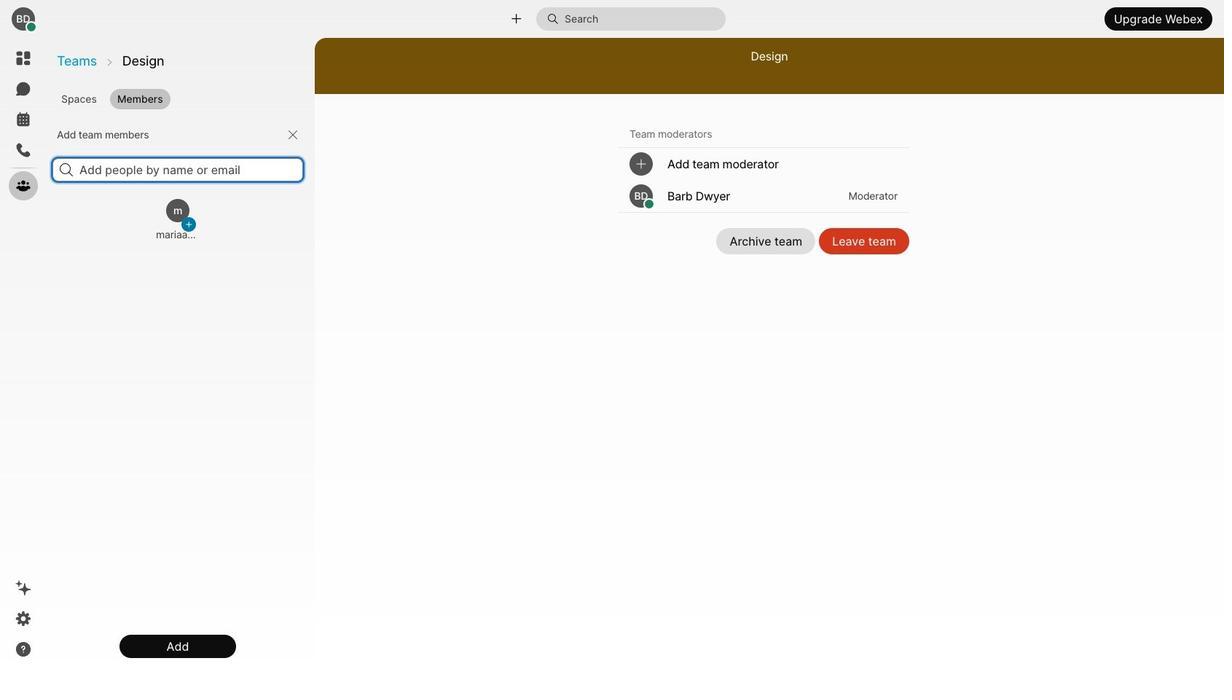 Task type: describe. For each thing, give the bounding box(es) containing it.
barb dwyer list item
[[618, 180, 909, 212]]

webex tab list
[[9, 44, 38, 200]]

Add people by name or email text field
[[52, 158, 303, 182]]

add team moderator list item
[[618, 148, 909, 180]]

plus_8 image
[[186, 222, 192, 228]]



Task type: vqa. For each thing, say whether or not it's contained in the screenshot.
wrapper image within Terry Turtle list item
no



Task type: locate. For each thing, give the bounding box(es) containing it.
tab list
[[51, 83, 313, 111]]

list item
[[47, 121, 309, 149]]

search_18 image
[[60, 163, 73, 177]]

close add team members section image
[[287, 129, 299, 141]]

team moderators list
[[618, 148, 909, 213]]

navigation
[[0, 38, 47, 677]]



